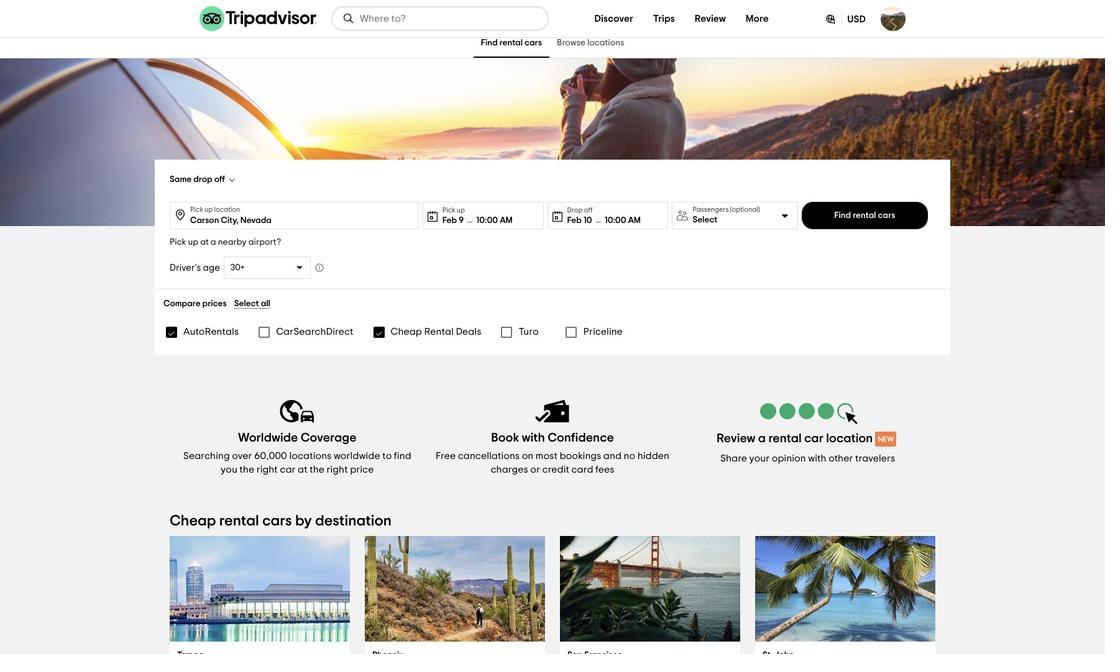 Task type: locate. For each thing, give the bounding box(es) containing it.
find rental cars inside button
[[834, 211, 896, 220]]

0 vertical spatial off
[[214, 175, 225, 184]]

locations
[[588, 39, 624, 48], [289, 451, 332, 461]]

review a rental car location new
[[717, 433, 894, 445]]

1 10:00 from the left
[[476, 216, 498, 225]]

0 vertical spatial review
[[695, 14, 726, 24]]

at down worldwide coverage
[[298, 465, 308, 475]]

0 vertical spatial find rental cars
[[481, 39, 542, 48]]

0 horizontal spatial cars
[[262, 514, 292, 529]]

0 vertical spatial cheap
[[391, 327, 422, 337]]

pick down same drop off
[[190, 206, 203, 213]]

2 horizontal spatial up
[[457, 207, 465, 214]]

10:00 right 9
[[476, 216, 498, 225]]

up up 9
[[457, 207, 465, 214]]

None search field
[[333, 7, 548, 30]]

am for 10
[[628, 216, 641, 225]]

up down drop on the left of page
[[205, 206, 213, 213]]

deals
[[456, 327, 482, 337]]

1 am from the left
[[500, 216, 513, 225]]

pick for pick up at a nearby airport?
[[170, 238, 186, 247]]

pick
[[190, 206, 203, 213], [442, 207, 455, 214], [170, 238, 186, 247]]

2 am from the left
[[628, 216, 641, 225]]

find rental cars button
[[802, 202, 928, 229]]

feb 10
[[567, 216, 592, 225]]

cars inside button
[[878, 211, 896, 220]]

am for 9
[[500, 216, 513, 225]]

or
[[531, 465, 540, 475]]

1 vertical spatial at
[[298, 465, 308, 475]]

1 vertical spatial review
[[717, 433, 756, 445]]

select left the all
[[234, 300, 259, 308]]

rental inside button
[[853, 211, 876, 220]]

pick up driver's
[[170, 238, 186, 247]]

coverage
[[301, 432, 357, 445]]

1 horizontal spatial location
[[826, 433, 873, 445]]

0 vertical spatial with
[[522, 432, 545, 445]]

location up pick up at a nearby airport?
[[214, 206, 240, 213]]

1 horizontal spatial find
[[834, 211, 851, 220]]

1 horizontal spatial at
[[298, 465, 308, 475]]

2 horizontal spatial cars
[[878, 211, 896, 220]]

discover
[[595, 14, 633, 24]]

am right 9
[[500, 216, 513, 225]]

cars
[[525, 39, 542, 48], [878, 211, 896, 220], [262, 514, 292, 529]]

at
[[200, 238, 209, 247], [298, 465, 308, 475]]

10:00 for 10
[[605, 216, 626, 225]]

right
[[257, 465, 278, 475], [327, 465, 348, 475]]

autorentals
[[183, 327, 239, 337]]

all
[[261, 300, 270, 308]]

with down review a rental car location new on the bottom right of the page
[[808, 454, 827, 464]]

review
[[695, 14, 726, 24], [717, 433, 756, 445]]

the down coverage
[[310, 465, 325, 475]]

right down 60,000
[[257, 465, 278, 475]]

review up share
[[717, 433, 756, 445]]

0 vertical spatial car
[[805, 433, 824, 445]]

0 horizontal spatial at
[[200, 238, 209, 247]]

share
[[721, 454, 747, 464]]

1 horizontal spatial feb
[[567, 216, 582, 225]]

1 vertical spatial find rental cars
[[834, 211, 896, 220]]

card
[[572, 465, 593, 475]]

a
[[211, 238, 216, 247], [758, 433, 766, 445]]

1 vertical spatial off
[[584, 207, 593, 214]]

right down worldwide
[[327, 465, 348, 475]]

off
[[214, 175, 225, 184], [584, 207, 593, 214]]

1 horizontal spatial the
[[310, 465, 325, 475]]

carsearchdirect
[[276, 327, 353, 337]]

up for pick up at a nearby airport?
[[188, 238, 198, 247]]

1 vertical spatial find
[[834, 211, 851, 220]]

find
[[394, 451, 411, 461]]

confidence
[[548, 432, 614, 445]]

0 horizontal spatial with
[[522, 432, 545, 445]]

2 feb from the left
[[567, 216, 582, 225]]

2 the from the left
[[310, 465, 325, 475]]

10:00 am right 9
[[476, 216, 513, 225]]

1 vertical spatial location
[[826, 433, 873, 445]]

0 vertical spatial location
[[214, 206, 240, 213]]

1 horizontal spatial car
[[805, 433, 824, 445]]

1 feb from the left
[[442, 216, 457, 225]]

with up on
[[522, 432, 545, 445]]

off right drop on the left of page
[[214, 175, 225, 184]]

searching over 60,000 locations worldwide to find you the right car at the right price
[[183, 451, 411, 475]]

feb for feb 10
[[567, 216, 582, 225]]

0 horizontal spatial the
[[240, 465, 254, 475]]

hidden
[[638, 451, 670, 461]]

0 vertical spatial locations
[[588, 39, 624, 48]]

1 vertical spatial with
[[808, 454, 827, 464]]

0 horizontal spatial feb
[[442, 216, 457, 225]]

a left nearby
[[211, 238, 216, 247]]

10:00
[[476, 216, 498, 225], [605, 216, 626, 225]]

no
[[624, 451, 636, 461]]

review for review
[[695, 14, 726, 24]]

0 horizontal spatial up
[[188, 238, 198, 247]]

1 horizontal spatial up
[[205, 206, 213, 213]]

driver's age
[[170, 263, 220, 273]]

0 horizontal spatial a
[[211, 238, 216, 247]]

up
[[205, 206, 213, 213], [457, 207, 465, 214], [188, 238, 198, 247]]

0 vertical spatial find
[[481, 39, 498, 48]]

usd
[[848, 14, 866, 24]]

feb down drop
[[567, 216, 582, 225]]

2 10:00 am from the left
[[605, 216, 641, 225]]

your
[[750, 454, 770, 464]]

with
[[522, 432, 545, 445], [808, 454, 827, 464]]

0 horizontal spatial right
[[257, 465, 278, 475]]

0 horizontal spatial cheap
[[170, 514, 216, 529]]

car
[[805, 433, 824, 445], [280, 465, 296, 475]]

1 horizontal spatial select
[[693, 216, 718, 224]]

0 vertical spatial select
[[693, 216, 718, 224]]

free cancellations on most bookings and no hidden charges or credit card fees
[[436, 451, 670, 475]]

pick up at a nearby airport?
[[170, 238, 281, 247]]

0 horizontal spatial off
[[214, 175, 225, 184]]

0 horizontal spatial car
[[280, 465, 296, 475]]

pick for pick up location
[[190, 206, 203, 213]]

1 vertical spatial select
[[234, 300, 259, 308]]

1 10:00 am from the left
[[476, 216, 513, 225]]

cheap
[[391, 327, 422, 337], [170, 514, 216, 529]]

0 vertical spatial cars
[[525, 39, 542, 48]]

1 horizontal spatial am
[[628, 216, 641, 225]]

car inside searching over 60,000 locations worldwide to find you the right car at the right price
[[280, 465, 296, 475]]

0 horizontal spatial pick
[[170, 238, 186, 247]]

destination
[[315, 514, 392, 529]]

driver's
[[170, 263, 201, 273]]

the down 'over'
[[240, 465, 254, 475]]

find
[[481, 39, 498, 48], [834, 211, 851, 220]]

to
[[382, 451, 392, 461]]

1 vertical spatial locations
[[289, 451, 332, 461]]

pick for pick up
[[442, 207, 455, 214]]

1 vertical spatial cars
[[878, 211, 896, 220]]

0 horizontal spatial 10:00
[[476, 216, 498, 225]]

1 horizontal spatial cars
[[525, 39, 542, 48]]

profile picture image
[[881, 6, 906, 31]]

on
[[522, 451, 534, 461]]

feb
[[442, 216, 457, 225], [567, 216, 582, 225]]

pick up location
[[190, 206, 240, 213]]

feb down pick up
[[442, 216, 457, 225]]

10:00 am right 10
[[605, 216, 641, 225]]

location up "other"
[[826, 433, 873, 445]]

rental
[[500, 39, 523, 48], [853, 211, 876, 220], [769, 433, 802, 445], [219, 514, 259, 529]]

am
[[500, 216, 513, 225], [628, 216, 641, 225]]

off up 10
[[584, 207, 593, 214]]

find inside the find rental cars button
[[834, 211, 851, 220]]

rental
[[424, 327, 454, 337]]

car down 60,000
[[280, 465, 296, 475]]

1 horizontal spatial pick
[[190, 206, 203, 213]]

same
[[170, 175, 192, 184]]

1 horizontal spatial right
[[327, 465, 348, 475]]

2 10:00 from the left
[[605, 216, 626, 225]]

0 horizontal spatial location
[[214, 206, 240, 213]]

review inside button
[[695, 14, 726, 24]]

review for review a rental car location new
[[717, 433, 756, 445]]

0 horizontal spatial find
[[481, 39, 498, 48]]

select down passengers
[[693, 216, 718, 224]]

locations down "discover"
[[588, 39, 624, 48]]

am right 10
[[628, 216, 641, 225]]

1 vertical spatial cheap
[[170, 514, 216, 529]]

same drop off
[[170, 175, 225, 184]]

bookings
[[560, 451, 601, 461]]

1 horizontal spatial off
[[584, 207, 593, 214]]

1 horizontal spatial find rental cars
[[834, 211, 896, 220]]

1 horizontal spatial 10:00 am
[[605, 216, 641, 225]]

feb 9
[[442, 216, 464, 225]]

select
[[693, 216, 718, 224], [234, 300, 259, 308]]

10:00 am
[[476, 216, 513, 225], [605, 216, 641, 225]]

0 vertical spatial at
[[200, 238, 209, 247]]

1 horizontal spatial cheap
[[391, 327, 422, 337]]

2 vertical spatial cars
[[262, 514, 292, 529]]

other
[[829, 454, 853, 464]]

location
[[214, 206, 240, 213], [826, 433, 873, 445]]

car up share your opinion with other travelers
[[805, 433, 824, 445]]

the
[[240, 465, 254, 475], [310, 465, 325, 475]]

a up your
[[758, 433, 766, 445]]

1 horizontal spatial 10:00
[[605, 216, 626, 225]]

9
[[459, 216, 464, 225]]

pick up feb 9 at the top left of the page
[[442, 207, 455, 214]]

0 horizontal spatial locations
[[289, 451, 332, 461]]

1 vertical spatial car
[[280, 465, 296, 475]]

book
[[491, 432, 519, 445]]

0 horizontal spatial 10:00 am
[[476, 216, 513, 225]]

find rental cars
[[481, 39, 542, 48], [834, 211, 896, 220]]

up up driver's age
[[188, 238, 198, 247]]

review right 'trips'
[[695, 14, 726, 24]]

10:00 right 10
[[605, 216, 626, 225]]

2 horizontal spatial pick
[[442, 207, 455, 214]]

0 horizontal spatial am
[[500, 216, 513, 225]]

1 vertical spatial a
[[758, 433, 766, 445]]

locations down worldwide coverage
[[289, 451, 332, 461]]

at up the 'age'
[[200, 238, 209, 247]]



Task type: describe. For each thing, give the bounding box(es) containing it.
0 horizontal spatial find rental cars
[[481, 39, 542, 48]]

worldwide
[[334, 451, 380, 461]]

opinion
[[772, 454, 806, 464]]

and
[[604, 451, 622, 461]]

search image
[[343, 12, 355, 25]]

cheap rental cars by destination
[[170, 514, 392, 529]]

cheap rental deals
[[391, 327, 482, 337]]

by
[[295, 514, 312, 529]]

trips button
[[643, 6, 685, 31]]

more button
[[736, 6, 779, 31]]

prices
[[202, 300, 227, 308]]

compare prices
[[164, 300, 227, 308]]

fees
[[596, 465, 615, 475]]

searching
[[183, 451, 230, 461]]

new
[[878, 436, 894, 443]]

at inside searching over 60,000 locations worldwide to find you the right car at the right price
[[298, 465, 308, 475]]

cheap for cheap rental deals
[[391, 327, 422, 337]]

cancellations
[[458, 451, 520, 461]]

turo
[[519, 327, 539, 337]]

more
[[746, 14, 769, 24]]

browse
[[557, 39, 586, 48]]

select all
[[234, 300, 270, 308]]

you
[[221, 465, 237, 475]]

(optional)
[[730, 206, 760, 213]]

passengers (optional) select
[[693, 206, 760, 224]]

travelers
[[856, 454, 896, 464]]

drop
[[567, 207, 583, 214]]

Search search field
[[360, 13, 538, 24]]

cheap for cheap rental cars by destination
[[170, 514, 216, 529]]

browse locations
[[557, 39, 624, 48]]

select inside passengers (optional) select
[[693, 216, 718, 224]]

passengers
[[693, 206, 729, 213]]

1 right from the left
[[257, 465, 278, 475]]

1 horizontal spatial with
[[808, 454, 827, 464]]

compare
[[164, 300, 201, 308]]

locations inside searching over 60,000 locations worldwide to find you the right car at the right price
[[289, 451, 332, 461]]

drop
[[193, 175, 212, 184]]

1 horizontal spatial locations
[[588, 39, 624, 48]]

free
[[436, 451, 456, 461]]

nearby
[[218, 238, 247, 247]]

discover button
[[585, 6, 643, 31]]

priceline
[[583, 327, 623, 337]]

1 horizontal spatial a
[[758, 433, 766, 445]]

drop off
[[567, 207, 593, 214]]

share your opinion with other travelers
[[721, 454, 896, 464]]

trips
[[653, 14, 675, 24]]

most
[[536, 451, 558, 461]]

10
[[584, 216, 592, 225]]

City or Airport text field
[[190, 203, 413, 228]]

airport?
[[249, 238, 281, 247]]

10:00 am for feb 10
[[605, 216, 641, 225]]

2 right from the left
[[327, 465, 348, 475]]

over
[[232, 451, 252, 461]]

credit
[[542, 465, 569, 475]]

10:00 for 9
[[476, 216, 498, 225]]

60,000
[[254, 451, 287, 461]]

usd button
[[815, 6, 876, 32]]

0 horizontal spatial select
[[234, 300, 259, 308]]

up for pick up
[[457, 207, 465, 214]]

up for pick up location
[[205, 206, 213, 213]]

tripadvisor image
[[200, 6, 316, 31]]

worldwide
[[238, 432, 298, 445]]

price
[[350, 465, 374, 475]]

worldwide coverage
[[238, 432, 357, 445]]

30+
[[231, 264, 245, 272]]

pick up
[[442, 207, 465, 214]]

feb for feb 9
[[442, 216, 457, 225]]

0 vertical spatial a
[[211, 238, 216, 247]]

review button
[[685, 6, 736, 31]]

age
[[203, 263, 220, 273]]

1 the from the left
[[240, 465, 254, 475]]

charges
[[491, 465, 528, 475]]

10:00 am for feb 9
[[476, 216, 513, 225]]

book with confidence
[[491, 432, 614, 445]]



Task type: vqa. For each thing, say whether or not it's contained in the screenshot.
Pick up at a nearby airport? on the left of page
yes



